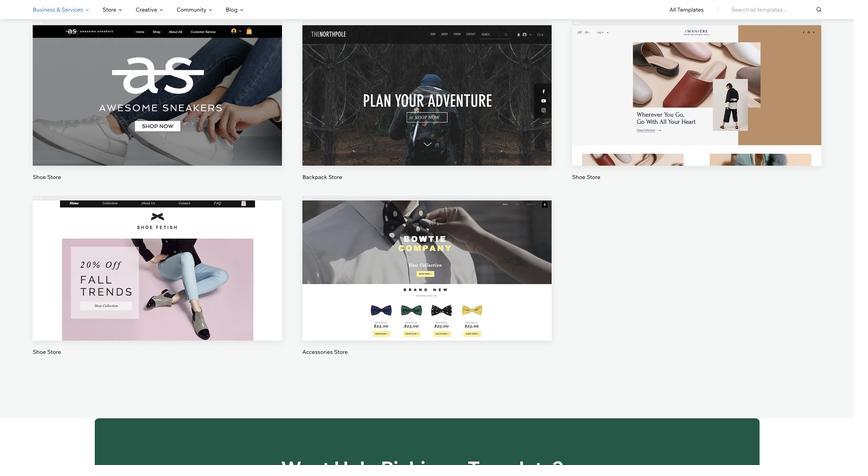 Task type: locate. For each thing, give the bounding box(es) containing it.
accessories website templates - accessories store image
[[303, 201, 552, 341]]

view button inside the accessories store group
[[411, 275, 444, 292]]

shoe store group
[[33, 21, 282, 181], [573, 21, 822, 181], [33, 196, 282, 356]]

view button inside backpack store "group"
[[411, 100, 444, 117]]

shoe
[[33, 174, 46, 180], [573, 174, 586, 180], [33, 349, 46, 356]]

edit button
[[141, 77, 174, 93], [411, 77, 444, 93], [681, 77, 714, 93], [141, 252, 174, 269], [411, 252, 444, 269]]

view
[[151, 105, 164, 112], [421, 105, 434, 112], [691, 105, 704, 112], [151, 280, 164, 287], [421, 280, 434, 287]]

all templates
[[670, 6, 704, 13]]

categories by subject element
[[33, 0, 244, 19]]

store inside categories by subject element
[[103, 6, 116, 13]]

store inside group
[[334, 349, 348, 356]]

store
[[103, 6, 116, 13], [47, 174, 61, 180], [329, 174, 343, 180], [587, 174, 601, 180], [47, 349, 61, 356], [334, 349, 348, 356]]

categories. use the left and right arrow keys to navigate the menu element
[[0, 0, 855, 19]]

edit
[[152, 82, 163, 89], [422, 82, 433, 89], [692, 82, 702, 89], [152, 257, 163, 264], [422, 257, 433, 264]]

backpack store group
[[303, 21, 552, 181]]

business & services
[[33, 6, 83, 13]]

store inside "group"
[[329, 174, 343, 180]]

backpack
[[303, 174, 327, 180]]

view inside backpack store "group"
[[421, 105, 434, 112]]

accessories website templates - shoe store image
[[33, 25, 282, 166], [573, 25, 822, 166], [33, 201, 282, 341]]

None search field
[[732, 0, 822, 19]]

accessories
[[303, 349, 333, 356]]

creative
[[136, 6, 157, 13]]

shoe store
[[33, 174, 61, 180], [573, 174, 601, 180], [33, 349, 61, 356]]

view button
[[141, 100, 174, 117], [411, 100, 444, 117], [681, 100, 714, 117], [141, 275, 174, 292], [411, 275, 444, 292]]



Task type: describe. For each thing, give the bounding box(es) containing it.
services
[[61, 6, 83, 13]]

edit button inside the accessories store group
[[411, 252, 444, 269]]

edit inside backpack store "group"
[[422, 82, 433, 89]]

all templates link
[[670, 0, 704, 19]]

community
[[177, 6, 207, 13]]

blog
[[226, 6, 238, 13]]

backpack store
[[303, 174, 343, 180]]

edit button inside backpack store "group"
[[411, 77, 444, 93]]

business
[[33, 6, 55, 13]]

edit inside the accessories store group
[[422, 257, 433, 264]]

templates
[[678, 6, 704, 13]]

accessories store group
[[303, 196, 552, 356]]

accessories store
[[303, 349, 348, 356]]

accessories website templates - backpack store image
[[303, 25, 552, 166]]

view inside the accessories store group
[[421, 280, 434, 287]]

&
[[57, 6, 60, 13]]

Search search field
[[732, 0, 822, 19]]

all
[[670, 6, 677, 13]]



Task type: vqa. For each thing, say whether or not it's contained in the screenshot.
Of
no



